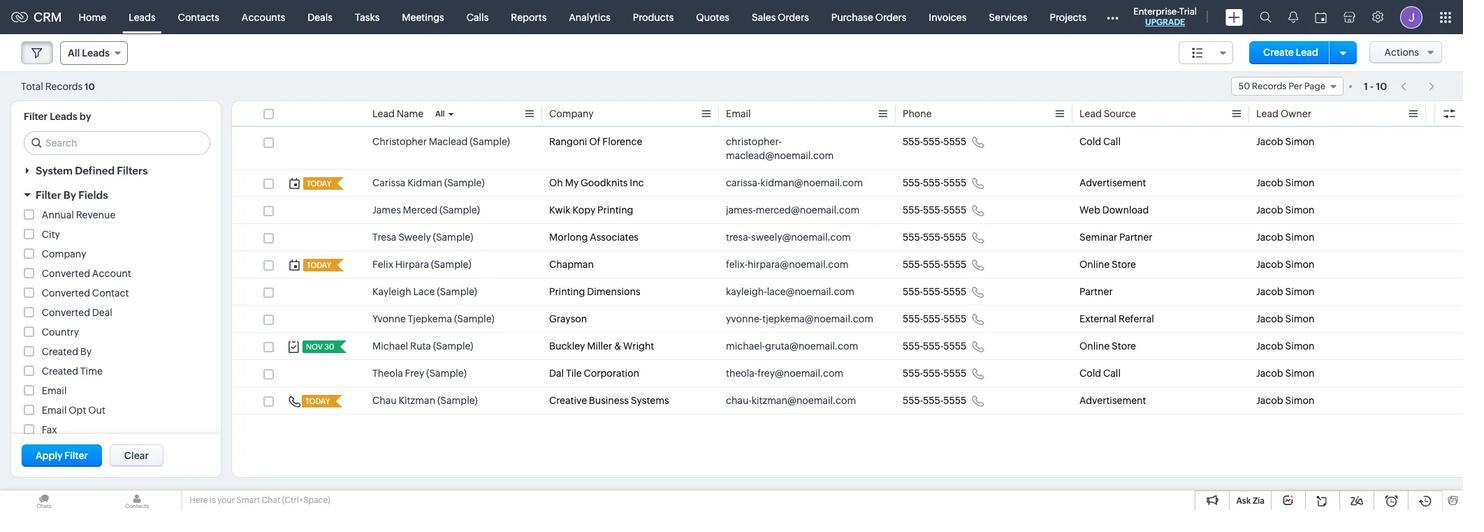 Task type: vqa. For each thing, say whether or not it's contained in the screenshot.


Task type: describe. For each thing, give the bounding box(es) containing it.
sales
[[752, 12, 776, 23]]

tjepkema@noemail.com
[[763, 314, 874, 325]]

filter for filter by fields
[[36, 189, 61, 201]]

filter leads by
[[24, 111, 91, 122]]

ask
[[1237, 497, 1251, 507]]

michael-
[[726, 341, 765, 352]]

chapman
[[549, 259, 594, 271]]

0 horizontal spatial printing
[[549, 287, 585, 298]]

apply filter button
[[22, 445, 102, 468]]

(sample) for michael ruta (sample)
[[433, 341, 474, 352]]

james
[[373, 205, 401, 216]]

5555 for kayleigh-lace@noemail.com
[[944, 287, 967, 298]]

(sample) for chau kitzman (sample)
[[438, 396, 478, 407]]

source
[[1104, 108, 1136, 120]]

tjepkema
[[408, 314, 452, 325]]

accounts link
[[231, 0, 297, 34]]

tasks
[[355, 12, 380, 23]]

theola
[[373, 368, 403, 380]]

converted for converted account
[[42, 268, 90, 280]]

chau
[[373, 396, 397, 407]]

jacob for christopher- maclead@noemail.com
[[1257, 136, 1284, 147]]

leads for filter leads by
[[50, 111, 77, 122]]

cold call for theola-frey@noemail.com
[[1080, 368, 1121, 380]]

jacob simon for michael-gruta@noemail.com
[[1257, 341, 1315, 352]]

michael-gruta@noemail.com
[[726, 341, 859, 352]]

maclead
[[429, 136, 468, 147]]

records for 50
[[1252, 81, 1287, 92]]

555-555-5555 for christopher- maclead@noemail.com
[[903, 136, 967, 147]]

web
[[1080, 205, 1101, 216]]

kayleigh-lace@noemail.com
[[726, 287, 855, 298]]

jacob simon for kayleigh-lace@noemail.com
[[1257, 287, 1315, 298]]

orders for sales orders
[[778, 12, 809, 23]]

converted contact
[[42, 288, 129, 299]]

kayleigh lace (sample)
[[373, 287, 477, 298]]

0 vertical spatial partner
[[1120, 232, 1153, 243]]

1 vertical spatial company
[[42, 249, 86, 260]]

(sample) for yvonne tjepkema (sample)
[[454, 314, 495, 325]]

5555 for theola-frey@noemail.com
[[944, 368, 967, 380]]

christopher
[[373, 136, 427, 147]]

james merced (sample) link
[[373, 203, 480, 217]]

hirpara@noemail.com
[[748, 259, 849, 271]]

cold for theola-frey@noemail.com
[[1080, 368, 1102, 380]]

jacob for felix-hirpara@noemail.com
[[1257, 259, 1284, 271]]

search image
[[1260, 11, 1272, 23]]

filters
[[117, 165, 148, 177]]

dimensions
[[587, 287, 641, 298]]

theola-
[[726, 368, 758, 380]]

carissa-kidman@noemail.com link
[[726, 176, 863, 190]]

yvonne
[[373, 314, 406, 325]]

felix hirpara (sample)
[[373, 259, 471, 271]]

tresa-
[[726, 232, 751, 243]]

printing dimensions
[[549, 287, 641, 298]]

Search text field
[[24, 132, 210, 154]]

simon for christopher- maclead@noemail.com
[[1286, 136, 1315, 147]]

5555 for michael-gruta@noemail.com
[[944, 341, 967, 352]]

deals
[[308, 12, 333, 23]]

today for carissa kidman (sample)
[[307, 180, 331, 188]]

call for theola-frey@noemail.com
[[1104, 368, 1121, 380]]

jacob for james-merced@noemail.com
[[1257, 205, 1284, 216]]

(sample) for theola frey (sample)
[[426, 368, 467, 380]]

my
[[565, 178, 579, 189]]

purchase orders
[[832, 12, 907, 23]]

(sample) for carissa kidman (sample)
[[444, 178, 485, 189]]

merced@noemail.com
[[756, 205, 860, 216]]

profile image
[[1401, 6, 1423, 28]]

10 for total records 10
[[85, 81, 95, 92]]

0 horizontal spatial partner
[[1080, 287, 1113, 298]]

ask zia
[[1237, 497, 1265, 507]]

online store for hirpara@noemail.com
[[1080, 259, 1136, 271]]

calendar image
[[1316, 12, 1327, 23]]

jacob simon for chau-kitzman@noemail.com
[[1257, 396, 1315, 407]]

simon for james-merced@noemail.com
[[1286, 205, 1315, 216]]

quotes link
[[685, 0, 741, 34]]

purchase
[[832, 12, 874, 23]]

jacob for tresa-sweely@noemail.com
[[1257, 232, 1284, 243]]

5555 for chau-kitzman@noemail.com
[[944, 396, 967, 407]]

555-555-5555 for james-merced@noemail.com
[[903, 205, 967, 216]]

filter by fields
[[36, 189, 108, 201]]

0 vertical spatial printing
[[598, 205, 634, 216]]

james merced (sample)
[[373, 205, 480, 216]]

grayson
[[549, 314, 587, 325]]

all for all leads
[[68, 48, 80, 59]]

jacob simon for yvonne-tjepkema@noemail.com
[[1257, 314, 1315, 325]]

555-555-5555 for felix-hirpara@noemail.com
[[903, 259, 967, 271]]

total records 10
[[21, 81, 95, 92]]

services link
[[978, 0, 1039, 34]]

ruta
[[410, 341, 431, 352]]

nov
[[306, 343, 323, 352]]

yvonne-tjepkema@noemail.com
[[726, 314, 874, 325]]

555-555-5555 for kayleigh-lace@noemail.com
[[903, 287, 967, 298]]

-
[[1371, 81, 1374, 92]]

jacob simon for carissa-kidman@noemail.com
[[1257, 178, 1315, 189]]

converted for converted contact
[[42, 288, 90, 299]]

corporation
[[584, 368, 639, 380]]

jacob simon for felix-hirpara@noemail.com
[[1257, 259, 1315, 271]]

jacob for yvonne-tjepkema@noemail.com
[[1257, 314, 1284, 325]]

yvonne-tjepkema@noemail.com link
[[726, 312, 874, 326]]

profile element
[[1392, 0, 1432, 34]]

(ctrl+space)
[[282, 496, 330, 506]]

zia
[[1253, 497, 1265, 507]]

your
[[217, 496, 235, 506]]

1 horizontal spatial company
[[549, 108, 594, 120]]

deals link
[[297, 0, 344, 34]]

tresa sweely (sample) link
[[373, 231, 473, 245]]

purchase orders link
[[820, 0, 918, 34]]

(sample) for james merced (sample)
[[440, 205, 480, 216]]

christopher maclead (sample) link
[[373, 135, 510, 149]]

defined
[[75, 165, 115, 177]]

jacob for carissa-kidman@noemail.com
[[1257, 178, 1284, 189]]

hirpara
[[395, 259, 429, 271]]

store for michael-gruta@noemail.com
[[1112, 341, 1136, 352]]

theola-frey@noemail.com link
[[726, 367, 844, 381]]

5555 for james-merced@noemail.com
[[944, 205, 967, 216]]

today link for carissa
[[303, 178, 333, 190]]

seminar
[[1080, 232, 1118, 243]]

rangoni
[[549, 136, 587, 147]]

kayleigh lace (sample) link
[[373, 285, 477, 299]]

name
[[397, 108, 424, 120]]

web download
[[1080, 205, 1149, 216]]

converted for converted deal
[[42, 308, 90, 319]]

50 Records Per Page field
[[1231, 77, 1344, 96]]

simon for theola-frey@noemail.com
[[1286, 368, 1315, 380]]

yvonne-
[[726, 314, 763, 325]]

city
[[42, 229, 60, 240]]

cold for christopher- maclead@noemail.com
[[1080, 136, 1102, 147]]

jacob simon for james-merced@noemail.com
[[1257, 205, 1315, 216]]

(sample) for christopher maclead (sample)
[[470, 136, 510, 147]]

leads for all leads
[[82, 48, 110, 59]]

michael ruta (sample) link
[[373, 340, 474, 354]]

lace
[[413, 287, 435, 298]]

upgrade
[[1146, 17, 1186, 27]]

christopher-
[[726, 136, 782, 147]]

here
[[189, 496, 208, 506]]

simon for tresa-sweely@noemail.com
[[1286, 232, 1315, 243]]

kitzman
[[399, 396, 436, 407]]

lead for lead owner
[[1257, 108, 1279, 120]]

&
[[614, 341, 622, 352]]

chau kitzman (sample)
[[373, 396, 478, 407]]

orders for purchase orders
[[876, 12, 907, 23]]

projects link
[[1039, 0, 1098, 34]]

external
[[1080, 314, 1117, 325]]

account
[[92, 268, 131, 280]]

555-555-5555 for chau-kitzman@noemail.com
[[903, 396, 967, 407]]

5555 for carissa-kidman@noemail.com
[[944, 178, 967, 189]]

tresa-sweely@noemail.com
[[726, 232, 851, 243]]

meetings link
[[391, 0, 456, 34]]

(sample) for kayleigh lace (sample)
[[437, 287, 477, 298]]

maclead@noemail.com
[[726, 150, 834, 161]]

simon for michael-gruta@noemail.com
[[1286, 341, 1315, 352]]

systems
[[631, 396, 669, 407]]

store for felix-hirpara@noemail.com
[[1112, 259, 1136, 271]]

filter for filter leads by
[[24, 111, 48, 122]]

555-555-5555 for yvonne-tjepkema@noemail.com
[[903, 314, 967, 325]]



Task type: locate. For each thing, give the bounding box(es) containing it.
555-555-5555 for theola-frey@noemail.com
[[903, 368, 967, 380]]

store down external referral
[[1112, 341, 1136, 352]]

(sample) right kitzman
[[438, 396, 478, 407]]

2 simon from the top
[[1286, 178, 1315, 189]]

2 orders from the left
[[876, 12, 907, 23]]

(sample) inside the tresa sweely (sample) "link"
[[433, 232, 473, 243]]

(sample) right frey
[[426, 368, 467, 380]]

1 jacob from the top
[[1257, 136, 1284, 147]]

filter up annual
[[36, 189, 61, 201]]

(sample) inside carissa kidman (sample) link
[[444, 178, 485, 189]]

8 5555 from the top
[[944, 341, 967, 352]]

phone
[[903, 108, 932, 120]]

oh
[[549, 178, 563, 189]]

0 horizontal spatial orders
[[778, 12, 809, 23]]

1 orders from the left
[[778, 12, 809, 23]]

0 vertical spatial advertisement
[[1080, 178, 1147, 189]]

10 555-555-5555 from the top
[[903, 396, 967, 407]]

1 advertisement from the top
[[1080, 178, 1147, 189]]

jacob simon for christopher- maclead@noemail.com
[[1257, 136, 1315, 147]]

0 vertical spatial filter
[[24, 111, 48, 122]]

0 vertical spatial today link
[[303, 178, 333, 190]]

10 jacob simon from the top
[[1257, 396, 1315, 407]]

1 horizontal spatial by
[[80, 347, 92, 358]]

9 jacob simon from the top
[[1257, 368, 1315, 380]]

signals image
[[1289, 11, 1299, 23]]

2 advertisement from the top
[[1080, 396, 1147, 407]]

1 cold call from the top
[[1080, 136, 1121, 147]]

call down lead source
[[1104, 136, 1121, 147]]

0 vertical spatial online store
[[1080, 259, 1136, 271]]

0 vertical spatial converted
[[42, 268, 90, 280]]

lead left source
[[1080, 108, 1102, 120]]

today link
[[303, 178, 333, 190], [303, 259, 333, 272], [302, 396, 331, 408]]

create lead
[[1264, 47, 1319, 58]]

creative business systems
[[549, 396, 669, 407]]

online store down seminar partner
[[1080, 259, 1136, 271]]

9 jacob from the top
[[1257, 368, 1284, 380]]

associates
[[590, 232, 639, 243]]

online store
[[1080, 259, 1136, 271], [1080, 341, 1136, 352]]

all
[[68, 48, 80, 59], [435, 110, 445, 118]]

10 up by
[[85, 81, 95, 92]]

0 horizontal spatial company
[[42, 249, 86, 260]]

10 for 1 - 10
[[1376, 81, 1388, 92]]

chau kitzman (sample) link
[[373, 394, 478, 408]]

7 5555 from the top
[[944, 314, 967, 325]]

by up annual revenue
[[64, 189, 76, 201]]

quotes
[[696, 12, 730, 23]]

sweely
[[399, 232, 431, 243]]

1 vertical spatial converted
[[42, 288, 90, 299]]

0 vertical spatial by
[[64, 189, 76, 201]]

1 555-555-5555 from the top
[[903, 136, 967, 147]]

10 right '-'
[[1376, 81, 1388, 92]]

christopher maclead (sample)
[[373, 136, 510, 147]]

row group
[[232, 129, 1464, 415]]

2 vertical spatial today link
[[302, 396, 331, 408]]

2 5555 from the top
[[944, 178, 967, 189]]

out
[[88, 405, 105, 417]]

6 simon from the top
[[1286, 287, 1315, 298]]

2 converted from the top
[[42, 288, 90, 299]]

michael ruta (sample)
[[373, 341, 474, 352]]

1 horizontal spatial leads
[[82, 48, 110, 59]]

1 vertical spatial email
[[42, 386, 67, 397]]

create menu element
[[1218, 0, 1252, 34]]

5 jacob simon from the top
[[1257, 259, 1315, 271]]

kwik
[[549, 205, 571, 216]]

total
[[21, 81, 43, 92]]

0 vertical spatial call
[[1104, 136, 1121, 147]]

created for created time
[[42, 366, 78, 377]]

10 simon from the top
[[1286, 396, 1315, 407]]

9 simon from the top
[[1286, 368, 1315, 380]]

referral
[[1119, 314, 1155, 325]]

online store down external referral
[[1080, 341, 1136, 352]]

today for chau kitzman (sample)
[[305, 398, 330, 406]]

call for christopher- maclead@noemail.com
[[1104, 136, 1121, 147]]

8 jacob simon from the top
[[1257, 341, 1315, 352]]

jacob for theola-frey@noemail.com
[[1257, 368, 1284, 380]]

online store for gruta@noemail.com
[[1080, 341, 1136, 352]]

records inside "field"
[[1252, 81, 1287, 92]]

size image
[[1193, 47, 1204, 59]]

cold down lead source
[[1080, 136, 1102, 147]]

frey@noemail.com
[[758, 368, 844, 380]]

5 simon from the top
[[1286, 259, 1315, 271]]

simon for chau-kitzman@noemail.com
[[1286, 396, 1315, 407]]

converted deal
[[42, 308, 112, 319]]

meetings
[[402, 12, 444, 23]]

5555 for christopher- maclead@noemail.com
[[944, 136, 967, 147]]

carissa-
[[726, 178, 761, 189]]

annual revenue
[[42, 210, 116, 221]]

by up time
[[80, 347, 92, 358]]

0 horizontal spatial records
[[45, 81, 83, 92]]

email up 'fax' at the left of page
[[42, 405, 67, 417]]

system
[[36, 165, 73, 177]]

555-555-5555 for michael-gruta@noemail.com
[[903, 341, 967, 352]]

2 555-555-5555 from the top
[[903, 178, 967, 189]]

(sample) inside james merced (sample) link
[[440, 205, 480, 216]]

chau-
[[726, 396, 752, 407]]

8 jacob from the top
[[1257, 341, 1284, 352]]

All Leads field
[[60, 41, 128, 65]]

2 online store from the top
[[1080, 341, 1136, 352]]

1 horizontal spatial printing
[[598, 205, 634, 216]]

lead source
[[1080, 108, 1136, 120]]

None field
[[1179, 41, 1234, 64]]

all for all
[[435, 110, 445, 118]]

revenue
[[76, 210, 116, 221]]

contacts
[[178, 12, 219, 23]]

6 jacob from the top
[[1257, 287, 1284, 298]]

analytics
[[569, 12, 611, 23]]

enterprise-trial upgrade
[[1134, 6, 1197, 27]]

7 555-555-5555 from the top
[[903, 314, 967, 325]]

1 horizontal spatial partner
[[1120, 232, 1153, 243]]

deal
[[92, 308, 112, 319]]

1 simon from the top
[[1286, 136, 1315, 147]]

leads left by
[[50, 111, 77, 122]]

3 converted from the top
[[42, 308, 90, 319]]

online for felix-hirpara@noemail.com
[[1080, 259, 1110, 271]]

call down external referral
[[1104, 368, 1121, 380]]

records right 50
[[1252, 81, 1287, 92]]

(sample) right the tjepkema at the left bottom of the page
[[454, 314, 495, 325]]

1 vertical spatial store
[[1112, 341, 1136, 352]]

1 store from the top
[[1112, 259, 1136, 271]]

2 jacob simon from the top
[[1257, 178, 1315, 189]]

1 online store from the top
[[1080, 259, 1136, 271]]

2 store from the top
[[1112, 341, 1136, 352]]

0 vertical spatial store
[[1112, 259, 1136, 271]]

1 call from the top
[[1104, 136, 1121, 147]]

nov 30 link
[[303, 341, 336, 354]]

4 jacob simon from the top
[[1257, 232, 1315, 243]]

dal tile corporation
[[549, 368, 639, 380]]

3 555-555-5555 from the top
[[903, 205, 967, 216]]

0 horizontal spatial 10
[[85, 81, 95, 92]]

555-555-5555 for tresa-sweely@noemail.com
[[903, 232, 967, 243]]

michael
[[373, 341, 408, 352]]

records up filter leads by
[[45, 81, 83, 92]]

simon for yvonne-tjepkema@noemail.com
[[1286, 314, 1315, 325]]

by for filter
[[64, 189, 76, 201]]

leads right the home link
[[129, 12, 156, 23]]

2 online from the top
[[1080, 341, 1110, 352]]

felix hirpara (sample) link
[[373, 258, 471, 272]]

(sample)
[[470, 136, 510, 147], [444, 178, 485, 189], [440, 205, 480, 216], [433, 232, 473, 243], [431, 259, 471, 271], [437, 287, 477, 298], [454, 314, 495, 325], [433, 341, 474, 352], [426, 368, 467, 380], [438, 396, 478, 407]]

10 jacob from the top
[[1257, 396, 1284, 407]]

1 vertical spatial advertisement
[[1080, 396, 1147, 407]]

online for michael-gruta@noemail.com
[[1080, 341, 1110, 352]]

(sample) right kidman on the left of the page
[[444, 178, 485, 189]]

(sample) down james merced (sample) link at the left
[[433, 232, 473, 243]]

5 5555 from the top
[[944, 259, 967, 271]]

0 horizontal spatial all
[[68, 48, 80, 59]]

products link
[[622, 0, 685, 34]]

1 created from the top
[[42, 347, 78, 358]]

email up christopher-
[[726, 108, 751, 120]]

555-555-5555 for carissa-kidman@noemail.com
[[903, 178, 967, 189]]

1 online from the top
[[1080, 259, 1110, 271]]

4 555-555-5555 from the top
[[903, 232, 967, 243]]

buckley miller & wright
[[549, 341, 654, 352]]

today link for felix
[[303, 259, 333, 272]]

apply filter
[[36, 451, 88, 462]]

(sample) inside felix hirpara (sample) link
[[431, 259, 471, 271]]

accounts
[[242, 12, 285, 23]]

row group containing christopher maclead (sample)
[[232, 129, 1464, 415]]

all up total records 10
[[68, 48, 80, 59]]

4 jacob from the top
[[1257, 232, 1284, 243]]

6 jacob simon from the top
[[1257, 287, 1315, 298]]

today link for chau
[[302, 396, 331, 408]]

all up 'christopher maclead (sample)'
[[435, 110, 445, 118]]

2 call from the top
[[1104, 368, 1121, 380]]

jacob for michael-gruta@noemail.com
[[1257, 341, 1284, 352]]

2 vertical spatial converted
[[42, 308, 90, 319]]

email down created time
[[42, 386, 67, 397]]

7 jacob simon from the top
[[1257, 314, 1315, 325]]

5555 for tresa-sweely@noemail.com
[[944, 232, 967, 243]]

1 vertical spatial cold
[[1080, 368, 1102, 380]]

cold call down lead source
[[1080, 136, 1121, 147]]

0 vertical spatial all
[[68, 48, 80, 59]]

orders right sales
[[778, 12, 809, 23]]

0 vertical spatial leads
[[129, 12, 156, 23]]

buckley
[[549, 341, 585, 352]]

reports link
[[500, 0, 558, 34]]

theola frey (sample) link
[[373, 367, 467, 381]]

0 horizontal spatial leads
[[50, 111, 77, 122]]

1 vertical spatial online store
[[1080, 341, 1136, 352]]

today for felix hirpara (sample)
[[307, 261, 331, 270]]

1 vertical spatial call
[[1104, 368, 1121, 380]]

advertisement for kidman@noemail.com
[[1080, 178, 1147, 189]]

contacts link
[[167, 0, 231, 34]]

advertisement for kitzman@noemail.com
[[1080, 396, 1147, 407]]

1 horizontal spatial 10
[[1376, 81, 1388, 92]]

created for created by
[[42, 347, 78, 358]]

calls
[[467, 12, 489, 23]]

(sample) up 'kayleigh lace (sample)'
[[431, 259, 471, 271]]

lead right create
[[1296, 47, 1319, 58]]

(sample) right merced
[[440, 205, 480, 216]]

filter inside dropdown button
[[36, 189, 61, 201]]

jacob for kayleigh-lace@noemail.com
[[1257, 287, 1284, 298]]

partner down download
[[1120, 232, 1153, 243]]

lead for lead source
[[1080, 108, 1102, 120]]

oh my goodknits inc
[[549, 178, 644, 189]]

contacts image
[[93, 491, 181, 511]]

1 vertical spatial cold call
[[1080, 368, 1121, 380]]

3 jacob simon from the top
[[1257, 205, 1315, 216]]

3 jacob from the top
[[1257, 205, 1284, 216]]

frey
[[405, 368, 424, 380]]

10 inside total records 10
[[85, 81, 95, 92]]

lead for lead name
[[373, 108, 395, 120]]

michael-gruta@noemail.com link
[[726, 340, 859, 354]]

1 vertical spatial today
[[307, 261, 331, 270]]

2 cold from the top
[[1080, 368, 1102, 380]]

chau-kitzman@noemail.com link
[[726, 394, 856, 408]]

page
[[1305, 81, 1326, 92]]

country
[[42, 327, 79, 338]]

2 vertical spatial leads
[[50, 111, 77, 122]]

1 vertical spatial created
[[42, 366, 78, 377]]

1 vertical spatial leads
[[82, 48, 110, 59]]

8 555-555-5555 from the top
[[903, 341, 967, 352]]

lead owner
[[1257, 108, 1312, 120]]

3 simon from the top
[[1286, 205, 1315, 216]]

2 horizontal spatial leads
[[129, 12, 156, 23]]

9 5555 from the top
[[944, 368, 967, 380]]

8 simon from the top
[[1286, 341, 1315, 352]]

morlong associates
[[549, 232, 639, 243]]

10 5555 from the top
[[944, 396, 967, 407]]

2 vertical spatial filter
[[64, 451, 88, 462]]

external referral
[[1080, 314, 1155, 325]]

5 jacob from the top
[[1257, 259, 1284, 271]]

2 vertical spatial today
[[305, 398, 330, 406]]

email
[[726, 108, 751, 120], [42, 386, 67, 397], [42, 405, 67, 417]]

search element
[[1252, 0, 1281, 34]]

printing up 'associates'
[[598, 205, 634, 216]]

(sample) inside christopher maclead (sample) link
[[470, 136, 510, 147]]

felix-
[[726, 259, 748, 271]]

leads down home
[[82, 48, 110, 59]]

0 vertical spatial today
[[307, 180, 331, 188]]

printing up the grayson
[[549, 287, 585, 298]]

created down the created by
[[42, 366, 78, 377]]

1 horizontal spatial orders
[[876, 12, 907, 23]]

smart
[[237, 496, 260, 506]]

1 vertical spatial filter
[[36, 189, 61, 201]]

leads link
[[118, 0, 167, 34]]

carissa kidman (sample) link
[[373, 176, 485, 190]]

filter inside button
[[64, 451, 88, 462]]

felix
[[373, 259, 394, 271]]

(sample) right ruta
[[433, 341, 474, 352]]

invoices link
[[918, 0, 978, 34]]

6 5555 from the top
[[944, 287, 967, 298]]

4 simon from the top
[[1286, 232, 1315, 243]]

2 vertical spatial email
[[42, 405, 67, 417]]

per
[[1289, 81, 1303, 92]]

1 cold from the top
[[1080, 136, 1102, 147]]

company up rangoni
[[549, 108, 594, 120]]

1 vertical spatial by
[[80, 347, 92, 358]]

invoices
[[929, 12, 967, 23]]

1 converted from the top
[[42, 268, 90, 280]]

kidman@noemail.com
[[761, 178, 863, 189]]

orders right "purchase"
[[876, 12, 907, 23]]

(sample) inside yvonne tjepkema (sample) link
[[454, 314, 495, 325]]

0 vertical spatial created
[[42, 347, 78, 358]]

(sample) right the maclead
[[470, 136, 510, 147]]

3 5555 from the top
[[944, 205, 967, 216]]

lead left name
[[373, 108, 395, 120]]

5555 for yvonne-tjepkema@noemail.com
[[944, 314, 967, 325]]

50 records per page
[[1239, 81, 1326, 92]]

kwik kopy printing
[[549, 205, 634, 216]]

(sample) inside chau kitzman (sample) "link"
[[438, 396, 478, 407]]

6 555-555-5555 from the top
[[903, 287, 967, 298]]

leads inside leads link
[[129, 12, 156, 23]]

sales orders
[[752, 12, 809, 23]]

7 simon from the top
[[1286, 314, 1315, 325]]

opt
[[69, 405, 86, 417]]

1 vertical spatial printing
[[549, 287, 585, 298]]

store down seminar partner
[[1112, 259, 1136, 271]]

all inside field
[[68, 48, 80, 59]]

2 jacob from the top
[[1257, 178, 1284, 189]]

system defined filters
[[36, 165, 148, 177]]

morlong
[[549, 232, 588, 243]]

created down country at the left
[[42, 347, 78, 358]]

1 5555 from the top
[[944, 136, 967, 147]]

(sample) inside michael ruta (sample) link
[[433, 341, 474, 352]]

0 horizontal spatial by
[[64, 189, 76, 201]]

projects
[[1050, 12, 1087, 23]]

1 vertical spatial all
[[435, 110, 445, 118]]

navigation
[[1395, 76, 1443, 96]]

2 created from the top
[[42, 366, 78, 377]]

filter down total
[[24, 111, 48, 122]]

simon for carissa-kidman@noemail.com
[[1286, 178, 1315, 189]]

0 vertical spatial company
[[549, 108, 594, 120]]

lead left owner
[[1257, 108, 1279, 120]]

leads inside all leads field
[[82, 48, 110, 59]]

5 555-555-5555 from the top
[[903, 259, 967, 271]]

company down city
[[42, 249, 86, 260]]

partner up external
[[1080, 287, 1113, 298]]

cold call for christopher- maclead@noemail.com
[[1080, 136, 1121, 147]]

james-merced@noemail.com
[[726, 205, 860, 216]]

nov 30
[[306, 343, 334, 352]]

online down external
[[1080, 341, 1110, 352]]

filter by fields button
[[11, 183, 221, 208]]

(sample) inside 'theola frey (sample)' link
[[426, 368, 467, 380]]

converted up converted contact
[[42, 268, 90, 280]]

5555 for felix-hirpara@noemail.com
[[944, 259, 967, 271]]

felix-hirpara@noemail.com
[[726, 259, 849, 271]]

lead inside "button"
[[1296, 47, 1319, 58]]

(sample) right 'lace'
[[437, 287, 477, 298]]

by inside dropdown button
[[64, 189, 76, 201]]

1 vertical spatial partner
[[1080, 287, 1113, 298]]

records for total
[[45, 81, 83, 92]]

jacob simon for theola-frey@noemail.com
[[1257, 368, 1315, 380]]

cold down external
[[1080, 368, 1102, 380]]

jacob for chau-kitzman@noemail.com
[[1257, 396, 1284, 407]]

1 jacob simon from the top
[[1257, 136, 1315, 147]]

converted up "converted deal"
[[42, 288, 90, 299]]

christopher- maclead@noemail.com
[[726, 136, 834, 161]]

online down 'seminar'
[[1080, 259, 1110, 271]]

0 vertical spatial online
[[1080, 259, 1110, 271]]

simon for felix-hirpara@noemail.com
[[1286, 259, 1315, 271]]

filter right 'apply'
[[64, 451, 88, 462]]

converted up country at the left
[[42, 308, 90, 319]]

1 vertical spatial today link
[[303, 259, 333, 272]]

signals element
[[1281, 0, 1307, 34]]

0 vertical spatial email
[[726, 108, 751, 120]]

4 5555 from the top
[[944, 232, 967, 243]]

1 vertical spatial online
[[1080, 341, 1110, 352]]

felix-hirpara@noemail.com link
[[726, 258, 849, 272]]

all leads
[[68, 48, 110, 59]]

trial
[[1180, 6, 1197, 17]]

9 555-555-5555 from the top
[[903, 368, 967, 380]]

chats image
[[0, 491, 88, 511]]

by for created
[[80, 347, 92, 358]]

jacob simon for tresa-sweely@noemail.com
[[1257, 232, 1315, 243]]

Other Modules field
[[1098, 6, 1128, 28]]

0 vertical spatial cold
[[1080, 136, 1102, 147]]

(sample) for tresa sweely (sample)
[[433, 232, 473, 243]]

yvonne tjepkema (sample)
[[373, 314, 495, 325]]

2 cold call from the top
[[1080, 368, 1121, 380]]

1 horizontal spatial records
[[1252, 81, 1287, 92]]

0 vertical spatial cold call
[[1080, 136, 1121, 147]]

simon for kayleigh-lace@noemail.com
[[1286, 287, 1315, 298]]

(sample) inside kayleigh lace (sample) link
[[437, 287, 477, 298]]

company
[[549, 108, 594, 120], [42, 249, 86, 260]]

(sample) for felix hirpara (sample)
[[431, 259, 471, 271]]

crm link
[[11, 10, 62, 24]]

1 horizontal spatial all
[[435, 110, 445, 118]]

cold call down external
[[1080, 368, 1121, 380]]

create menu image
[[1226, 9, 1244, 26]]

7 jacob from the top
[[1257, 314, 1284, 325]]



